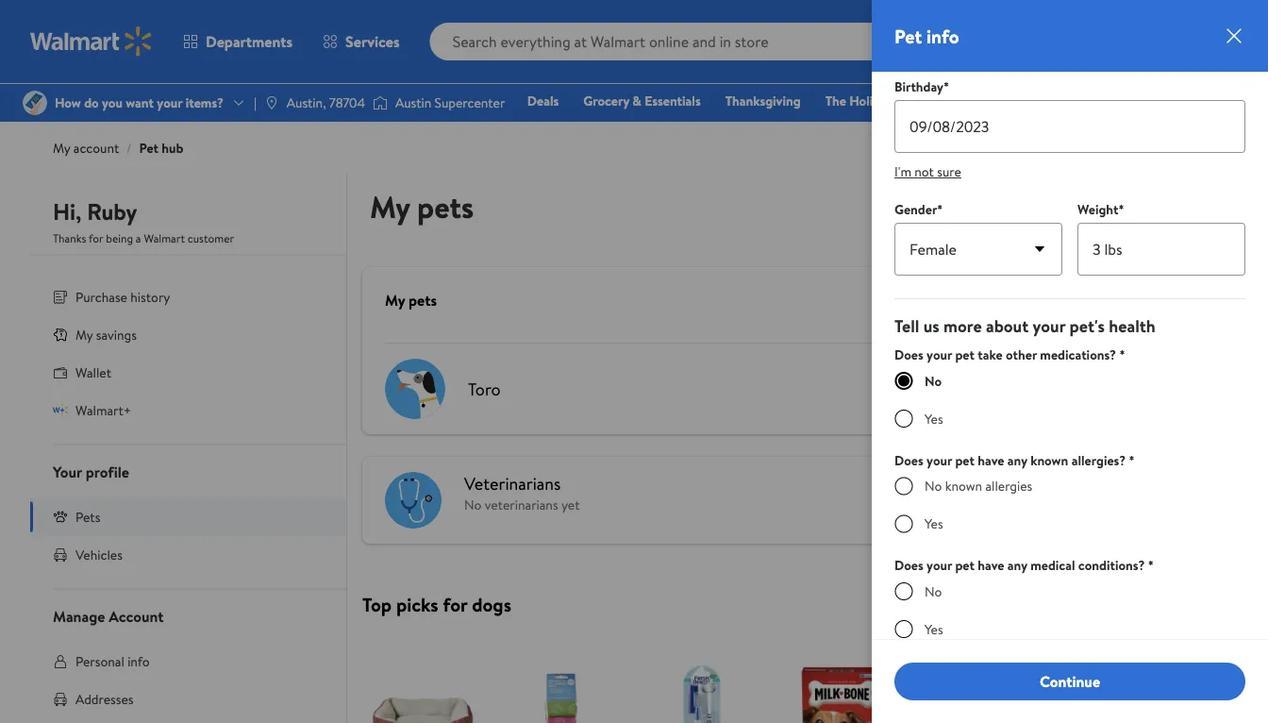 Task type: vqa. For each thing, say whether or not it's contained in the screenshot.


Task type: locate. For each thing, give the bounding box(es) containing it.
* right allergies?
[[1129, 451, 1135, 470]]

0 horizontal spatial for
[[89, 230, 103, 246]]

addresses
[[76, 690, 134, 708]]

yes inside has medications element
[[925, 410, 944, 428]]

for left dogs
[[443, 591, 468, 618]]

for
[[89, 230, 103, 246], [443, 591, 468, 618]]

for left being
[[89, 230, 103, 246]]

yes for does your pet take other medications? *
[[925, 410, 944, 428]]

icon image inside pets link
[[53, 509, 68, 524]]

* for allergies?
[[1129, 451, 1135, 470]]

vibrant life eye wipes for cats & dogs, 30 count image
[[1065, 665, 1178, 723]]

vibrant life training pads, xl, 26 in x 30 in, 30 count image
[[925, 665, 1038, 723]]

1 horizontal spatial pet
[[895, 23, 922, 49]]

1 yes radio from the top
[[895, 410, 914, 429]]

option group containing no known allergies
[[895, 477, 1246, 534]]

2 shop from the left
[[1149, 92, 1178, 110]]

thanks
[[53, 230, 86, 246]]

manage account
[[53, 606, 164, 626]]

1 vertical spatial option group
[[895, 477, 1246, 534]]

info up birthday*
[[927, 23, 960, 49]]

my
[[53, 139, 70, 157], [370, 185, 410, 227], [385, 290, 405, 311], [76, 325, 93, 344]]

1 vertical spatial *
[[1129, 451, 1135, 470]]

yes radio up no known allergies option
[[895, 410, 914, 429]]

hub
[[162, 139, 184, 157]]

the
[[826, 92, 847, 110]]

2 vertical spatial does
[[895, 556, 924, 575]]

shop
[[897, 92, 926, 110], [1149, 92, 1178, 110]]

2 have from the top
[[978, 556, 1005, 575]]

0 vertical spatial pet
[[956, 346, 975, 364]]

does up no known allergies option
[[895, 451, 924, 470]]

continue
[[1040, 671, 1101, 692]]

pet
[[895, 23, 922, 49], [139, 139, 159, 157]]

0 vertical spatial info
[[927, 23, 960, 49]]

pet left take
[[956, 346, 975, 364]]

my savings link
[[30, 316, 346, 353]]

home
[[1203, 92, 1237, 110]]

yes inside has medical conditions element
[[925, 620, 944, 639]]

deals link
[[519, 91, 568, 111]]

dogs
[[472, 591, 512, 618]]

No known allergies radio
[[895, 477, 914, 496]]

gift finder link
[[942, 91, 1022, 111]]

1 vertical spatial no radio
[[895, 582, 914, 601]]

has medical conditions element
[[895, 620, 1246, 639]]

2 horizontal spatial *
[[1148, 556, 1154, 575]]

3 pet from the top
[[956, 556, 975, 575]]

toy shop
[[1127, 92, 1178, 110]]

veterinarians
[[464, 472, 561, 496]]

1 horizontal spatial for
[[443, 591, 468, 618]]

Weight* text field
[[1078, 223, 1246, 276]]

3 option group from the top
[[895, 582, 1246, 639]]

Walmart Site-Wide search field
[[430, 23, 949, 60]]

0 vertical spatial have
[[978, 451, 1005, 470]]

1 shop from the left
[[897, 92, 926, 110]]

pet right /
[[139, 139, 159, 157]]

milk-bone original dog biscuits, small crunchy dog treats, 24 oz. image
[[785, 665, 899, 723]]

0 vertical spatial for
[[89, 230, 103, 246]]

vibrant life small cuddler durry dog bed, rust image
[[366, 665, 479, 723]]

medications?
[[1041, 346, 1117, 364]]

1 does from the top
[[895, 346, 924, 364]]

pet info
[[895, 23, 960, 49]]

2 vertical spatial option group
[[895, 582, 1246, 639]]

your down no known allergies
[[927, 556, 952, 575]]

hi,
[[53, 196, 82, 227]]

icon image for walmart+
[[53, 402, 68, 417]]

2 yes from the top
[[925, 515, 944, 533]]

yes radio up milk-bone original dog biscuits, small crunchy dog treats, 24 oz. image
[[895, 620, 914, 639]]

does
[[895, 346, 924, 364], [895, 451, 924, 470], [895, 556, 924, 575]]

1 product group from the left
[[785, 628, 899, 723]]

0 horizontal spatial *
[[1120, 346, 1126, 364]]

any
[[1008, 451, 1028, 470], [1008, 556, 1028, 575]]

yes for does your pet have any known allergies? *
[[925, 515, 944, 533]]

any for medical
[[1008, 556, 1028, 575]]

personal info link
[[30, 642, 346, 680]]

2 vertical spatial icon image
[[53, 509, 68, 524]]

1 icon image from the top
[[53, 327, 68, 342]]

* right conditions?
[[1148, 556, 1154, 575]]

known up no allergies element
[[1031, 451, 1069, 470]]

your up no known allergies
[[927, 451, 952, 470]]

no known allergies
[[925, 477, 1033, 496]]

0 vertical spatial yes radio
[[895, 410, 914, 429]]

have
[[978, 451, 1005, 470], [978, 556, 1005, 575]]

i'm not sure button
[[895, 163, 962, 199]]

grocery & essentials
[[584, 92, 701, 110]]

any left medical
[[1008, 556, 1028, 575]]

your down us
[[927, 346, 952, 364]]

pet down no known allergies
[[956, 556, 975, 575]]

have for known
[[978, 451, 1005, 470]]

2 vertical spatial pet
[[956, 556, 975, 575]]

1 vertical spatial yes
[[925, 515, 944, 533]]

info for pet info
[[927, 23, 960, 49]]

3 does from the top
[[895, 556, 924, 575]]

0 vertical spatial does
[[895, 346, 924, 364]]

have up no known allergies
[[978, 451, 1005, 470]]

icon image left walmart+
[[53, 402, 68, 417]]

icon image inside walmart+ link
[[53, 402, 68, 417]]

1 vertical spatial info
[[128, 652, 150, 670]]

1 horizontal spatial info
[[927, 23, 960, 49]]

2 horizontal spatial product group
[[1065, 628, 1178, 723]]

my inside my savings link
[[76, 325, 93, 344]]

1 pet from the top
[[956, 346, 975, 364]]

known inside no allergies element
[[945, 477, 983, 496]]

1 vertical spatial for
[[443, 591, 468, 618]]

option group down medications?
[[895, 372, 1246, 429]]

2 icon image from the top
[[53, 402, 68, 417]]

1 yes from the top
[[925, 410, 944, 428]]

icon image inside my savings link
[[53, 327, 68, 342]]

known
[[1031, 451, 1069, 470], [945, 477, 983, 496]]

1 horizontal spatial *
[[1129, 451, 1135, 470]]

2 no radio from the top
[[895, 582, 914, 601]]

walmart
[[144, 230, 185, 246]]

electronics link
[[1030, 91, 1111, 111]]

1 option group from the top
[[895, 372, 1246, 429]]

option group down allergies?
[[895, 477, 1246, 534]]

* down the health
[[1120, 346, 1126, 364]]

your for does your pet have any known allergies? *
[[927, 451, 952, 470]]

your left 'pet's'
[[1033, 315, 1066, 338]]

yes up the vibrant life training pads, xl, 26 in x 30 in, 30 count image
[[925, 620, 944, 639]]

0 horizontal spatial shop
[[897, 92, 926, 110]]

0 vertical spatial no radio
[[895, 372, 914, 391]]

pet
[[956, 346, 975, 364], [956, 451, 975, 470], [956, 556, 975, 575]]

a
[[136, 230, 141, 246]]

have left medical
[[978, 556, 1005, 575]]

top
[[362, 591, 392, 618]]

has medications element
[[895, 410, 1246, 429]]

my savings
[[76, 325, 137, 344]]

shop inside 'the holiday shop' link
[[897, 92, 926, 110]]

2 vertical spatial *
[[1148, 556, 1154, 575]]

health
[[1109, 315, 1156, 338]]

No radio
[[895, 372, 914, 391], [895, 582, 914, 601]]

hi, ruby link
[[53, 196, 137, 235]]

does down tell at the top of page
[[895, 346, 924, 364]]

0 horizontal spatial info
[[128, 652, 150, 670]]

the holiday shop
[[826, 92, 926, 110]]

*
[[1120, 346, 1126, 364], [1129, 451, 1135, 470], [1148, 556, 1154, 575]]

&
[[633, 92, 642, 110]]

yes right yes option
[[925, 515, 944, 533]]

1 no radio from the top
[[895, 372, 914, 391]]

3 icon image from the top
[[53, 509, 68, 524]]

2 any from the top
[[1008, 556, 1028, 575]]

Birthday* text field
[[895, 101, 1246, 153]]

pet for medical
[[956, 556, 975, 575]]

1 vertical spatial have
[[978, 556, 1005, 575]]

fashion
[[952, 118, 996, 136]]

info inside dialog
[[927, 23, 960, 49]]

icon image left the pets
[[53, 509, 68, 524]]

i'm not sure
[[895, 163, 962, 181]]

your for does your pet take other medications? *
[[927, 346, 952, 364]]

1 vertical spatial pet
[[956, 451, 975, 470]]

1 horizontal spatial product group
[[925, 628, 1038, 723]]

walmart image
[[30, 26, 153, 57]]

your
[[53, 461, 82, 482]]

0 vertical spatial known
[[1031, 451, 1069, 470]]

info right personal at bottom
[[128, 652, 150, 670]]

pet up no known allergies
[[956, 451, 975, 470]]

us
[[924, 315, 940, 338]]

2 does from the top
[[895, 451, 924, 470]]

my pets
[[370, 185, 474, 227], [385, 290, 437, 311]]

1 any from the top
[[1008, 451, 1028, 470]]

pet info dialog
[[872, 0, 1269, 723]]

no radio down tell at the top of page
[[895, 372, 914, 391]]

pet for known
[[956, 451, 975, 470]]

option group
[[895, 372, 1246, 429], [895, 477, 1246, 534], [895, 582, 1246, 639]]

1 vertical spatial my pets
[[385, 290, 437, 311]]

3 yes from the top
[[925, 620, 944, 639]]

yes
[[925, 410, 944, 428], [925, 515, 944, 533], [925, 620, 944, 639]]

0 horizontal spatial known
[[945, 477, 983, 496]]

vehicles
[[76, 545, 123, 564]]

shop right holiday
[[897, 92, 926, 110]]

0 vertical spatial any
[[1008, 451, 1028, 470]]

yes inside has allergies element
[[925, 515, 944, 533]]

for inside hi, ruby thanks for being a walmart customer
[[89, 230, 103, 246]]

1 vertical spatial known
[[945, 477, 983, 496]]

Yes radio
[[895, 410, 914, 429], [895, 620, 914, 639]]

no radio down yes option
[[895, 582, 914, 601]]

2 pet from the top
[[956, 451, 975, 470]]

yes for does your pet have any medical conditions? *
[[925, 620, 944, 639]]

known left allergies
[[945, 477, 983, 496]]

shop right toy
[[1149, 92, 1178, 110]]

0 horizontal spatial pet
[[139, 139, 159, 157]]

pet up birthday*
[[895, 23, 922, 49]]

personal info
[[76, 652, 150, 670]]

pets
[[417, 185, 474, 227], [409, 290, 437, 311]]

1 horizontal spatial known
[[1031, 451, 1069, 470]]

0 vertical spatial option group
[[895, 372, 1246, 429]]

0 vertical spatial pet
[[895, 23, 922, 49]]

no
[[925, 372, 942, 390], [925, 477, 942, 496], [464, 496, 482, 514], [925, 582, 942, 601]]

Search search field
[[430, 23, 949, 60]]

2 option group from the top
[[895, 477, 1246, 534]]

does down yes option
[[895, 556, 924, 575]]

1 vertical spatial yes radio
[[895, 620, 914, 639]]

1 horizontal spatial shop
[[1149, 92, 1178, 110]]

icon image
[[53, 327, 68, 342], [53, 402, 68, 417], [53, 509, 68, 524]]

0 vertical spatial *
[[1120, 346, 1126, 364]]

thanksgiving
[[726, 92, 801, 110]]

does your pet have any known allergies? *
[[895, 451, 1135, 470]]

pet hub link
[[139, 139, 184, 157]]

2 vertical spatial yes
[[925, 620, 944, 639]]

1 vertical spatial pet
[[139, 139, 159, 157]]

account
[[73, 139, 119, 157]]

deals
[[527, 92, 559, 110]]

holiday
[[850, 92, 893, 110]]

1 vertical spatial does
[[895, 451, 924, 470]]

1 vertical spatial any
[[1008, 556, 1028, 575]]

any up allergies
[[1008, 451, 1028, 470]]

option group down medical
[[895, 582, 1246, 639]]

0 horizontal spatial product group
[[785, 628, 899, 723]]

gift
[[950, 92, 973, 110]]

product group
[[785, 628, 899, 723], [925, 628, 1038, 723], [1065, 628, 1178, 723]]

0 vertical spatial yes
[[925, 410, 944, 428]]

fashion link
[[943, 117, 1004, 137]]

weight*
[[1078, 201, 1125, 219]]

add
[[1177, 295, 1201, 314]]

1 vertical spatial icon image
[[53, 402, 68, 417]]

2 yes radio from the top
[[895, 620, 914, 639]]

1 have from the top
[[978, 451, 1005, 470]]

yes up no known allergies
[[925, 410, 944, 428]]

other
[[1006, 346, 1037, 364]]

icon image left my savings
[[53, 327, 68, 342]]

0 vertical spatial icon image
[[53, 327, 68, 342]]



Task type: describe. For each thing, give the bounding box(es) containing it.
does for does your pet have any medical conditions? *
[[895, 556, 924, 575]]

about
[[986, 315, 1029, 338]]

grocery & essentials link
[[575, 91, 710, 111]]

1 vertical spatial pets
[[409, 290, 437, 311]]

icon image for pets
[[53, 509, 68, 524]]

my account / pet hub
[[53, 139, 184, 157]]

more
[[944, 315, 982, 338]]

personal
[[76, 652, 124, 670]]

icon image for my savings
[[53, 327, 68, 342]]

have for medical
[[978, 556, 1005, 575]]

top picks for dogs
[[362, 591, 512, 618]]

no radio for does your pet have any medical conditions? *
[[895, 582, 914, 601]]

conditions?
[[1079, 556, 1145, 575]]

does for does your pet take other medications? *
[[895, 346, 924, 364]]

toy
[[1127, 92, 1146, 110]]

yes radio for does your pet take other medications? *
[[895, 410, 914, 429]]

home fashion
[[952, 92, 1237, 136]]

my account link
[[53, 139, 119, 157]]

does your pet have any medical conditions? *
[[895, 556, 1154, 575]]

your profile
[[53, 461, 129, 482]]

thanksgiving link
[[717, 91, 810, 111]]

option group for known
[[895, 477, 1246, 534]]

vet photo image
[[385, 472, 442, 529]]

pet's
[[1070, 315, 1105, 338]]

account
[[109, 606, 164, 626]]

vibrant life 120ct fashion bags image
[[506, 665, 619, 723]]

being
[[106, 230, 133, 246]]

no allergies element
[[895, 477, 1246, 496]]

6 button
[[1193, 19, 1250, 64]]

allergies
[[986, 477, 1033, 496]]

walmart+
[[76, 401, 131, 419]]

addresses link
[[30, 680, 346, 718]]

tell
[[895, 315, 920, 338]]

purchase
[[76, 287, 127, 306]]

toy shop link
[[1118, 91, 1187, 111]]

not
[[915, 163, 934, 181]]

no inside veterinarians no veterinarians yet
[[464, 496, 482, 514]]

* for conditions?
[[1148, 556, 1154, 575]]

no radio for does your pet take other medications? *
[[895, 372, 914, 391]]

take
[[978, 346, 1003, 364]]

wallet link
[[30, 353, 346, 391]]

yet
[[562, 496, 580, 514]]

customer
[[188, 230, 234, 246]]

history
[[131, 287, 170, 306]]

yes radio for does your pet have any medical conditions? *
[[895, 620, 914, 639]]

birthday*
[[895, 78, 950, 96]]

shop inside toy shop link
[[1149, 92, 1178, 110]]

savings
[[96, 325, 137, 344]]

/
[[127, 139, 132, 157]]

continue button
[[895, 663, 1246, 700]]

pet for medications?
[[956, 346, 975, 364]]

profile
[[86, 461, 129, 482]]

home link
[[1194, 91, 1246, 111]]

has allergies element
[[895, 515, 1246, 534]]

wallet
[[76, 363, 111, 381]]

veterinarians
[[485, 496, 558, 514]]

toro
[[468, 377, 501, 401]]

electronics
[[1038, 92, 1102, 110]]

does your pet take other medications? *
[[895, 346, 1126, 364]]

ruby
[[87, 196, 137, 227]]

vehicles link
[[30, 536, 346, 573]]

walmart+ link
[[30, 391, 346, 429]]

info for personal info
[[128, 652, 150, 670]]

Yes radio
[[895, 515, 914, 534]]

option group for medications?
[[895, 372, 1246, 429]]

does for does your pet have any known allergies? *
[[895, 451, 924, 470]]

finder
[[976, 92, 1014, 110]]

0 vertical spatial pets
[[417, 185, 474, 227]]

manage
[[53, 606, 105, 626]]

purchase history
[[76, 287, 170, 306]]

essentials
[[645, 92, 701, 110]]

pets
[[76, 507, 100, 526]]

0 vertical spatial my pets
[[370, 185, 474, 227]]

any for known
[[1008, 451, 1028, 470]]

no medical conditions element
[[895, 582, 1246, 601]]

sure
[[938, 163, 962, 181]]

naturel promise fresh dental tooth brushing kit for dogs, 2 oz gel and toothbrush image
[[646, 665, 759, 723]]

add button
[[1177, 290, 1201, 320]]

dismiss image
[[1223, 25, 1246, 47]]

allergies?
[[1072, 451, 1126, 470]]

6
[[1226, 21, 1232, 37]]

grocery
[[584, 92, 630, 110]]

purchase history link
[[30, 278, 346, 316]]

option group for medical
[[895, 582, 1246, 639]]

gender*
[[895, 201, 943, 219]]

no medications element
[[895, 372, 1246, 391]]

pets link
[[30, 498, 346, 536]]

your for does your pet have any medical conditions? *
[[927, 556, 952, 575]]

the holiday shop link
[[817, 91, 934, 111]]

tell us more about your pet's health
[[895, 315, 1156, 338]]

3 product group from the left
[[1065, 628, 1178, 723]]

picks
[[396, 591, 439, 618]]

2 product group from the left
[[925, 628, 1038, 723]]

pet inside dialog
[[895, 23, 922, 49]]

medical
[[1031, 556, 1076, 575]]

veterinarians no veterinarians yet
[[464, 472, 580, 514]]

i'm
[[895, 163, 912, 181]]



